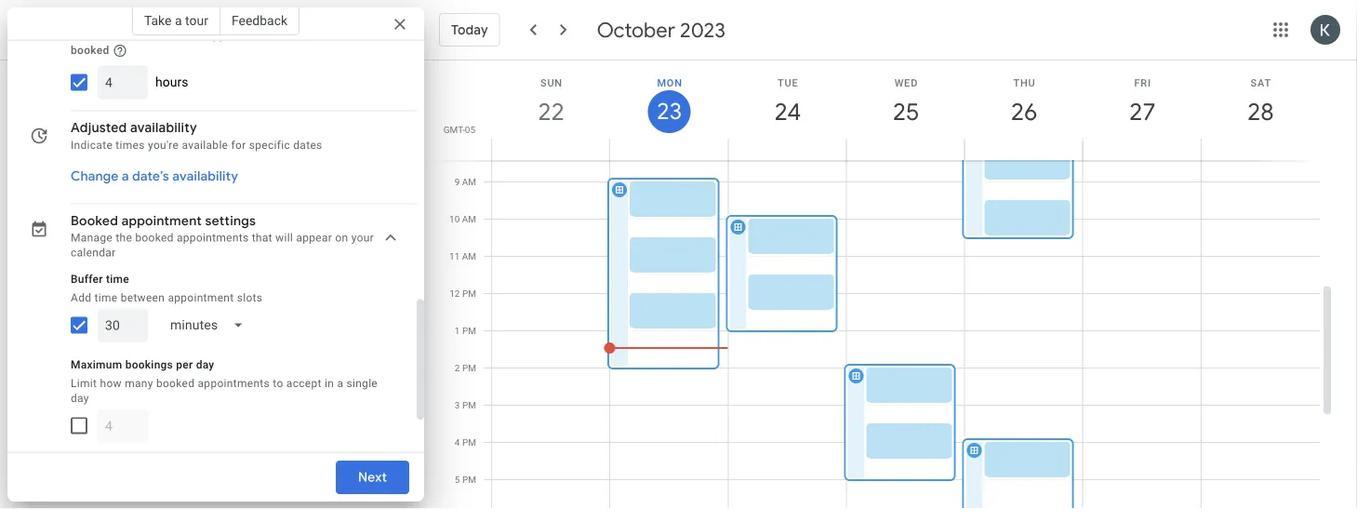 Task type: describe. For each thing, give the bounding box(es) containing it.
specific
[[249, 139, 290, 152]]

hours
[[155, 75, 188, 90]]

sun 22
[[537, 77, 564, 127]]

3 pm
[[455, 400, 476, 411]]

monday, october 23, today element
[[648, 90, 691, 133]]

fri
[[1135, 77, 1152, 88]]

a for take
[[175, 13, 182, 28]]

wed
[[895, 77, 919, 88]]

24 column header
[[728, 60, 847, 161]]

thu 26
[[1010, 77, 1037, 127]]

buffer time add time between appointment slots
[[71, 273, 263, 304]]

10 am
[[450, 214, 476, 225]]

wed 25
[[892, 77, 919, 127]]

25 column header
[[846, 60, 966, 161]]

Minimum amount of hours before the start of the appointment that it can be booked number field
[[105, 66, 141, 100]]

saturday, october 28 element
[[1240, 90, 1283, 133]]

your
[[352, 232, 374, 245]]

2 pm
[[455, 362, 476, 374]]

pm for 5 pm
[[462, 474, 476, 485]]

mon
[[657, 77, 683, 88]]

12
[[450, 288, 460, 299]]

pm for 3 pm
[[462, 400, 476, 411]]

adjusted availability indicate times you're available for specific dates
[[71, 120, 322, 152]]

1
[[455, 325, 460, 336]]

4
[[455, 437, 460, 448]]

1 pm
[[455, 325, 476, 336]]

settings
[[205, 213, 256, 230]]

start
[[276, 29, 301, 42]]

take a tour button
[[132, 6, 220, 35]]

pm for 1 pm
[[462, 325, 476, 336]]

that inside booked appointment settings manage the booked appointments that will appear on your calendar
[[252, 232, 273, 245]]

indicate
[[71, 139, 113, 152]]

appointments inside maximum bookings per day limit how many booked appointments to accept in a single day
[[198, 377, 270, 390]]

for
[[231, 139, 246, 152]]

sat 28
[[1247, 77, 1274, 127]]

27 column header
[[1083, 60, 1202, 161]]

buffer
[[71, 273, 103, 286]]

available
[[182, 139, 228, 152]]

12 pm
[[450, 288, 476, 299]]

to
[[273, 377, 283, 390]]

pm for 4 pm
[[462, 437, 476, 448]]

gmt-05
[[444, 124, 476, 135]]

2
[[455, 362, 460, 374]]

23 column header
[[610, 60, 729, 161]]

next button
[[336, 455, 409, 500]]

that inside minimum time before the appointment start that it can be booked
[[304, 29, 325, 42]]

5
[[455, 474, 460, 485]]

27
[[1129, 96, 1155, 127]]

22
[[537, 96, 564, 127]]

many
[[125, 377, 153, 390]]

26
[[1010, 96, 1037, 127]]

mon 23
[[656, 77, 683, 126]]

between
[[121, 291, 165, 304]]

friday, october 27 element
[[1122, 90, 1164, 133]]

28
[[1247, 96, 1274, 127]]

appointment inside buffer time add time between appointment slots
[[168, 291, 234, 304]]

booked appointment settings manage the booked appointments that will appear on your calendar
[[71, 213, 374, 260]]

appointment inside booked appointment settings manage the booked appointments that will appear on your calendar
[[122, 213, 202, 230]]

single
[[347, 377, 378, 390]]

how
[[100, 377, 122, 390]]

appear
[[296, 232, 332, 245]]

sat
[[1251, 77, 1272, 88]]

dates
[[293, 139, 322, 152]]

will
[[276, 232, 293, 245]]

the inside booked appointment settings manage the booked appointments that will appear on your calendar
[[116, 232, 132, 245]]

times
[[116, 139, 145, 152]]

booked inside booked appointment settings manage the booked appointments that will appear on your calendar
[[135, 232, 174, 245]]

can
[[338, 29, 357, 42]]

appointments inside booked appointment settings manage the booked appointments that will appear on your calendar
[[177, 232, 249, 245]]

slots
[[237, 291, 263, 304]]

22 column header
[[491, 60, 611, 161]]

you're
[[148, 139, 179, 152]]

11
[[450, 251, 460, 262]]

10
[[450, 214, 460, 225]]

october 2023
[[597, 17, 726, 43]]

tuesday, october 24 element
[[767, 90, 810, 133]]

booked
[[71, 213, 118, 230]]



Task type: vqa. For each thing, say whether or not it's contained in the screenshot.
between
yes



Task type: locate. For each thing, give the bounding box(es) containing it.
0 vertical spatial the
[[187, 29, 203, 42]]

3 pm from the top
[[462, 362, 476, 374]]

time right buffer
[[106, 273, 129, 286]]

Buffer time number field
[[105, 309, 141, 343]]

tue 24
[[774, 77, 800, 127]]

Maximum bookings per day number field
[[105, 410, 141, 443]]

feedback button
[[220, 6, 300, 35]]

add
[[71, 291, 91, 304]]

am right 9
[[462, 176, 476, 188]]

thursday, october 26 element
[[1003, 90, 1046, 133]]

a inside maximum bookings per day limit how many booked appointments to accept in a single day
[[337, 377, 344, 390]]

time inside minimum time before the appointment start that it can be booked
[[123, 29, 146, 42]]

0 vertical spatial a
[[175, 13, 182, 28]]

calendar
[[71, 247, 116, 260]]

1 horizontal spatial a
[[175, 13, 182, 28]]

booked
[[71, 44, 109, 57], [135, 232, 174, 245], [156, 377, 195, 390]]

a for change
[[122, 169, 129, 185]]

appointment inside minimum time before the appointment start that it can be booked
[[206, 29, 273, 42]]

today button
[[439, 7, 500, 52]]

3 am from the top
[[462, 251, 476, 262]]

pm
[[462, 288, 476, 299], [462, 325, 476, 336], [462, 362, 476, 374], [462, 400, 476, 411], [462, 437, 476, 448], [462, 474, 476, 485]]

minimum
[[71, 29, 120, 42]]

1 vertical spatial am
[[462, 214, 476, 225]]

9
[[455, 176, 460, 188]]

a right in
[[337, 377, 344, 390]]

booked down minimum
[[71, 44, 109, 57]]

appointments down the settings
[[177, 232, 249, 245]]

2 pm from the top
[[462, 325, 476, 336]]

gmt-
[[444, 124, 465, 135]]

0 horizontal spatial day
[[71, 392, 89, 405]]

fri 27
[[1129, 77, 1155, 127]]

0 vertical spatial that
[[304, 29, 325, 42]]

2 vertical spatial a
[[337, 377, 344, 390]]

that left will at top
[[252, 232, 273, 245]]

take a tour
[[144, 13, 208, 28]]

bookings
[[125, 358, 173, 371]]

a inside take a tour button
[[175, 13, 182, 28]]

0 vertical spatial am
[[462, 176, 476, 188]]

1 vertical spatial time
[[106, 273, 129, 286]]

appointment down feedback
[[206, 29, 273, 42]]

pm right the 2
[[462, 362, 476, 374]]

it
[[328, 29, 335, 42]]

appointment left slots at the bottom left
[[168, 291, 234, 304]]

0 vertical spatial booked
[[71, 44, 109, 57]]

grid containing 22
[[432, 60, 1335, 509]]

2 am from the top
[[462, 214, 476, 225]]

availability inside "adjusted availability indicate times you're available for specific dates"
[[130, 120, 197, 137]]

pm right 1
[[462, 325, 476, 336]]

pm right 12
[[462, 288, 476, 299]]

appointments
[[177, 232, 249, 245], [198, 377, 270, 390]]

appointments left to
[[198, 377, 270, 390]]

before
[[150, 29, 184, 42]]

2 vertical spatial booked
[[156, 377, 195, 390]]

1 horizontal spatial day
[[196, 358, 214, 371]]

time down take
[[123, 29, 146, 42]]

5 pm
[[455, 474, 476, 485]]

0 vertical spatial appointment
[[206, 29, 273, 42]]

change a date's availability button
[[63, 160, 246, 194]]

day down limit
[[71, 392, 89, 405]]

pm for 2 pm
[[462, 362, 476, 374]]

take
[[144, 13, 172, 28]]

None field
[[155, 309, 259, 343]]

limit
[[71, 377, 97, 390]]

booked up buffer time add time between appointment slots
[[135, 232, 174, 245]]

24
[[774, 96, 800, 127]]

1 pm from the top
[[462, 288, 476, 299]]

1 vertical spatial day
[[71, 392, 89, 405]]

the right manage
[[116, 232, 132, 245]]

0 horizontal spatial that
[[252, 232, 273, 245]]

28 column header
[[1201, 60, 1321, 161]]

per
[[176, 358, 193, 371]]

am for 9 am
[[462, 176, 476, 188]]

26 column header
[[965, 60, 1084, 161]]

that left it
[[304, 29, 325, 42]]

2 vertical spatial time
[[94, 291, 118, 304]]

time for minimum
[[123, 29, 146, 42]]

appointment down change a date's availability
[[122, 213, 202, 230]]

9 am
[[455, 176, 476, 188]]

minimum time before the appointment start that it can be booked
[[71, 29, 373, 57]]

23
[[656, 97, 681, 126]]

am for 10 am
[[462, 214, 476, 225]]

change
[[71, 169, 119, 185]]

4 pm from the top
[[462, 400, 476, 411]]

a inside change a date's availability button
[[122, 169, 129, 185]]

pm right 5
[[462, 474, 476, 485]]

availability inside button
[[172, 169, 238, 185]]

0 horizontal spatial the
[[116, 232, 132, 245]]

that
[[304, 29, 325, 42], [252, 232, 273, 245]]

am for 11 am
[[462, 251, 476, 262]]

october
[[597, 17, 676, 43]]

05
[[465, 124, 476, 135]]

11 am
[[450, 251, 476, 262]]

0 vertical spatial day
[[196, 358, 214, 371]]

a left date's
[[122, 169, 129, 185]]

1 vertical spatial appointments
[[198, 377, 270, 390]]

time
[[123, 29, 146, 42], [106, 273, 129, 286], [94, 291, 118, 304]]

availability
[[130, 120, 197, 137], [172, 169, 238, 185]]

feedback
[[232, 13, 288, 28]]

1 vertical spatial the
[[116, 232, 132, 245]]

1 am from the top
[[462, 176, 476, 188]]

accept
[[286, 377, 322, 390]]

2 horizontal spatial a
[[337, 377, 344, 390]]

in
[[325, 377, 334, 390]]

2 vertical spatial am
[[462, 251, 476, 262]]

pm for 12 pm
[[462, 288, 476, 299]]

25
[[892, 96, 919, 127]]

5 pm from the top
[[462, 437, 476, 448]]

0 horizontal spatial a
[[122, 169, 129, 185]]

tour
[[185, 13, 208, 28]]

1 vertical spatial appointment
[[122, 213, 202, 230]]

day right per
[[196, 358, 214, 371]]

am right the 10
[[462, 214, 476, 225]]

booked inside maximum bookings per day limit how many booked appointments to accept in a single day
[[156, 377, 195, 390]]

tue
[[778, 77, 799, 88]]

the
[[187, 29, 203, 42], [116, 232, 132, 245]]

am right 11 at the left of page
[[462, 251, 476, 262]]

1 vertical spatial a
[[122, 169, 129, 185]]

the down tour
[[187, 29, 203, 42]]

2 vertical spatial appointment
[[168, 291, 234, 304]]

time for buffer
[[106, 273, 129, 286]]

thu
[[1014, 77, 1036, 88]]

availability up you're
[[130, 120, 197, 137]]

grid
[[432, 60, 1335, 509]]

sun
[[541, 77, 563, 88]]

a left tour
[[175, 13, 182, 28]]

1 vertical spatial that
[[252, 232, 273, 245]]

pm right 3
[[462, 400, 476, 411]]

pm right "4" at the left bottom of the page
[[462, 437, 476, 448]]

booked down per
[[156, 377, 195, 390]]

on
[[335, 232, 348, 245]]

next
[[358, 469, 387, 486]]

maximum
[[71, 358, 122, 371]]

1 vertical spatial availability
[[172, 169, 238, 185]]

2023
[[680, 17, 726, 43]]

0 vertical spatial time
[[123, 29, 146, 42]]

manage
[[71, 232, 113, 245]]

day
[[196, 358, 214, 371], [71, 392, 89, 405]]

0 vertical spatial availability
[[130, 120, 197, 137]]

change a date's availability
[[71, 169, 238, 185]]

1 horizontal spatial that
[[304, 29, 325, 42]]

1 vertical spatial booked
[[135, 232, 174, 245]]

3
[[455, 400, 460, 411]]

adjusted
[[71, 120, 127, 137]]

0 vertical spatial appointments
[[177, 232, 249, 245]]

time right add
[[94, 291, 118, 304]]

availability down available
[[172, 169, 238, 185]]

a
[[175, 13, 182, 28], [122, 169, 129, 185], [337, 377, 344, 390]]

the inside minimum time before the appointment start that it can be booked
[[187, 29, 203, 42]]

maximum bookings per day limit how many booked appointments to accept in a single day
[[71, 358, 378, 405]]

wednesday, october 25 element
[[885, 90, 928, 133]]

sunday, october 22 element
[[530, 90, 573, 133]]

be
[[360, 29, 373, 42]]

today
[[451, 21, 488, 38]]

4 pm
[[455, 437, 476, 448]]

booked inside minimum time before the appointment start that it can be booked
[[71, 44, 109, 57]]

am
[[462, 176, 476, 188], [462, 214, 476, 225], [462, 251, 476, 262]]

appointment
[[206, 29, 273, 42], [122, 213, 202, 230], [168, 291, 234, 304]]

1 horizontal spatial the
[[187, 29, 203, 42]]

date's
[[132, 169, 169, 185]]

6 pm from the top
[[462, 474, 476, 485]]



